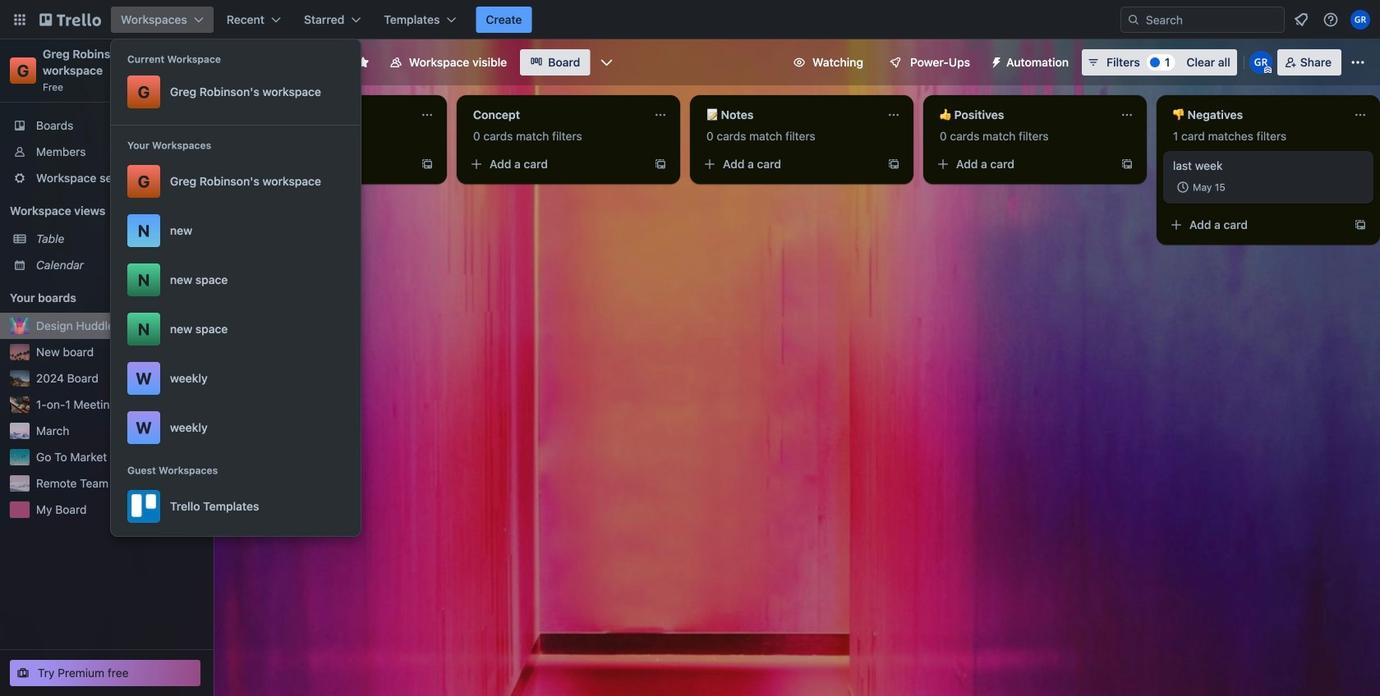 Task type: vqa. For each thing, say whether or not it's contained in the screenshot.
Create from template… image to the right
yes



Task type: locate. For each thing, give the bounding box(es) containing it.
3 create from template… image from the left
[[887, 158, 901, 171]]

show menu image
[[1350, 54, 1366, 71]]

None checkbox
[[1173, 177, 1231, 197]]

None text field
[[230, 102, 414, 128], [697, 102, 881, 128], [930, 102, 1114, 128], [230, 102, 414, 128], [697, 102, 881, 128], [930, 102, 1114, 128]]

create from template… image
[[1354, 219, 1367, 232]]

star or unstar board image
[[357, 56, 370, 69]]

primary element
[[0, 0, 1380, 39]]

create from template… image
[[421, 158, 434, 171], [654, 158, 667, 171], [887, 158, 901, 171], [1121, 158, 1134, 171]]

None text field
[[463, 102, 647, 128], [1164, 102, 1348, 128], [463, 102, 647, 128], [1164, 102, 1348, 128]]

4 create from template… image from the left
[[1121, 158, 1134, 171]]

open information menu image
[[1323, 12, 1339, 28]]

back to home image
[[39, 7, 101, 33]]

customize views image
[[598, 54, 615, 71]]

2 create from template… image from the left
[[654, 158, 667, 171]]



Task type: describe. For each thing, give the bounding box(es) containing it.
greg robinson (gregrobinson96) image
[[1250, 51, 1273, 74]]

search image
[[1127, 13, 1141, 26]]

this member is an admin of this board. image
[[1264, 67, 1272, 74]]

0 notifications image
[[1292, 10, 1311, 30]]

1 create from template… image from the left
[[421, 158, 434, 171]]

starred icon image
[[191, 320, 204, 333]]

Search field
[[1141, 8, 1284, 31]]

logo for trello templates workspace image
[[127, 491, 160, 523]]

sm image
[[984, 49, 1007, 72]]

your boards with 8 items element
[[10, 288, 166, 308]]

greg robinson (gregrobinson96) image
[[1351, 10, 1371, 30]]



